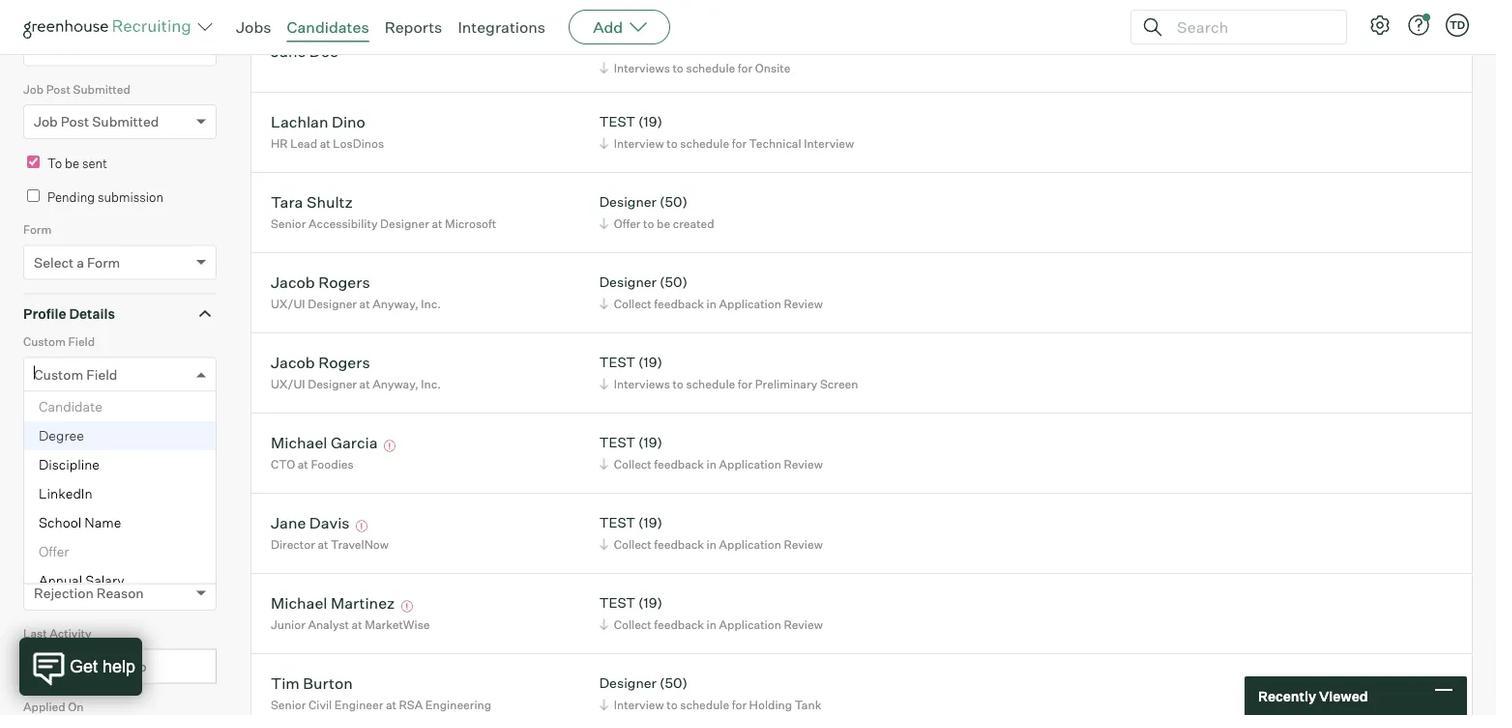 Task type: describe. For each thing, give the bounding box(es) containing it.
screen
[[820, 377, 858, 391]]

configure image
[[1369, 14, 1392, 37]]

michael garcia link
[[271, 433, 378, 455]]

1 vertical spatial custom
[[34, 366, 83, 383]]

interviews for test (19) interviews to schedule for onsite
[[614, 61, 670, 75]]

cto at foodies
[[271, 457, 354, 472]]

interviews to schedule for preliminary screen link
[[597, 375, 863, 393]]

dino
[[332, 112, 366, 131]]

at down the martinez
[[352, 618, 362, 632]]

name
[[84, 514, 121, 531]]

1 vertical spatial rejection reason
[[34, 585, 144, 602]]

be inside designer (50) offer to be created
[[657, 216, 670, 231]]

(19) for junior analyst at marketwise
[[638, 595, 662, 612]]

in for jane davis
[[707, 537, 717, 552]]

civil
[[309, 698, 332, 713]]

jane for jane davis
[[271, 513, 306, 533]]

designer (50) collect feedback in application review
[[599, 274, 823, 311]]

activity
[[50, 627, 91, 641]]

0 vertical spatial custom
[[23, 335, 66, 349]]

senior for tara
[[271, 216, 306, 231]]

on
[[68, 700, 84, 715]]

jobs link
[[236, 17, 271, 37]]

collect feedback in application review link for michael garcia
[[597, 455, 828, 474]]

director at travelnow
[[271, 537, 389, 552]]

discipline
[[39, 456, 100, 473]]

profile details
[[23, 305, 115, 322]]

select a form
[[34, 254, 120, 271]]

sent
[[82, 156, 107, 171]]

rogers for test
[[318, 353, 370, 372]]

reached
[[23, 9, 71, 23]]

0 horizontal spatial be
[[65, 156, 79, 171]]

school name
[[39, 514, 121, 531]]

candidate tag element
[[23, 406, 217, 479]]

at up garcia
[[359, 377, 370, 391]]

engineer
[[334, 698, 383, 713]]

at down davis
[[318, 537, 328, 552]]

feedback inside designer (50) collect feedback in application review
[[654, 297, 704, 311]]

onsite
[[755, 61, 791, 75]]

interviews to schedule for onsite link
[[597, 59, 795, 77]]

collect feedback in application review link for jane davis
[[597, 536, 828, 554]]

application inside designer (50) collect feedback in application review
[[719, 297, 781, 311]]

foodies
[[311, 457, 354, 472]]

(50) inside designer (50) interview to schedule for holding tank
[[660, 675, 688, 692]]

degree option
[[24, 421, 216, 450]]

test (19) collect feedback in application review for michael garcia
[[599, 434, 823, 472]]

inc. for test (19)
[[421, 377, 441, 391]]

jacob for designer
[[271, 272, 315, 292]]

schedule for test (19) interviews to schedule for onsite
[[686, 61, 735, 75]]

test for hr lead at losdinos
[[599, 113, 636, 130]]

test (19) interview to schedule for technical interview
[[599, 113, 854, 151]]

to for to be sent
[[47, 156, 62, 171]]

jane for jane doe
[[271, 41, 306, 61]]

to be sent
[[47, 156, 107, 171]]

0 vertical spatial job
[[23, 82, 44, 96]]

1 vertical spatial job post submitted
[[34, 113, 159, 130]]

marketwise
[[365, 618, 430, 632]]

last
[[23, 627, 47, 641]]

salary
[[85, 572, 124, 589]]

a
[[77, 254, 84, 271]]

test (19) collect feedback in application review for michael martinez
[[599, 595, 823, 632]]

0 vertical spatial candidate tag
[[23, 408, 102, 422]]

annual salary option
[[24, 567, 216, 596]]

school
[[39, 514, 81, 531]]

holding
[[749, 698, 792, 713]]

0 vertical spatial custom field
[[23, 335, 95, 349]]

annual
[[39, 572, 82, 589]]

designer down accessibility
[[308, 297, 357, 311]]

jacob for test
[[271, 353, 315, 372]]

1 vertical spatial form
[[87, 254, 120, 271]]

(19) for cto at foodies
[[638, 434, 662, 451]]

td button
[[1442, 10, 1473, 41]]

collect inside designer (50) collect feedback in application review
[[614, 297, 652, 311]]

jacob rogers ux/ui designer at anyway, inc. for designer
[[271, 272, 441, 311]]

collect for jane davis
[[614, 537, 652, 552]]

1 vertical spatial candidate tag
[[34, 439, 126, 456]]

accessibility
[[309, 216, 378, 231]]

interview to schedule for technical interview link
[[597, 134, 859, 153]]

analyst
[[308, 618, 349, 632]]

for for test (19) interview to schedule for technical interview
[[732, 136, 747, 151]]

1 vertical spatial submitted
[[92, 113, 159, 130]]

at inside lachlan dino hr lead at losdinos
[[320, 136, 331, 151]]

schedule for designer (50) interview to schedule for holding tank
[[680, 698, 729, 713]]

submission
[[98, 190, 163, 205]]

for for test (19) interviews to schedule for preliminary screen
[[738, 377, 753, 391]]

greenhouse recruiting image
[[23, 15, 197, 39]]

integrations link
[[458, 17, 546, 37]]

schedule for test (19) interviews to schedule for preliminary screen
[[686, 377, 735, 391]]

hr
[[271, 136, 288, 151]]

td
[[1450, 18, 1466, 31]]

0 vertical spatial job post submitted
[[23, 82, 130, 96]]

none field inside custom field element
[[34, 359, 39, 391]]

ux/ui for designer (50)
[[271, 297, 305, 311]]

application for michael martinez
[[719, 618, 781, 632]]

from
[[35, 658, 68, 675]]

to for to
[[131, 658, 147, 675]]

(19) for hr lead at losdinos
[[638, 113, 662, 130]]

designer inside designer (50) collect feedback in application review
[[599, 274, 657, 291]]

technical
[[749, 136, 802, 151]]

in for michael garcia
[[707, 457, 717, 472]]

form element
[[23, 221, 217, 294]]

senior for tim
[[271, 698, 306, 713]]

junior
[[271, 618, 305, 632]]

pending submission
[[47, 190, 163, 205]]

for for designer (50) interview to schedule for holding tank
[[732, 698, 747, 713]]

tim burton link
[[271, 674, 353, 696]]

candidates link
[[287, 17, 369, 37]]

jacob rogers link for designer
[[271, 272, 370, 295]]

1 vertical spatial tag
[[102, 439, 126, 456]]

collect feedback in application review link for michael martinez
[[597, 616, 828, 634]]

reports
[[385, 17, 442, 37]]

select
[[34, 254, 74, 271]]

davis
[[309, 513, 350, 533]]

in for michael martinez
[[707, 618, 717, 632]]

jacob rogers link for test
[[271, 353, 370, 375]]

1 vertical spatial field
[[86, 366, 117, 383]]

tara
[[271, 192, 303, 212]]

recently
[[1258, 688, 1316, 705]]

travelnow
[[331, 537, 389, 552]]

interview for (50)
[[614, 698, 664, 713]]

add
[[593, 17, 623, 37]]

reached milestone element
[[23, 7, 217, 80]]

profile
[[23, 305, 66, 322]]

applied
[[23, 700, 65, 715]]

michael martinez has been in application review for more than 5 days image
[[398, 601, 416, 613]]

0 vertical spatial rejection
[[23, 554, 74, 568]]

in inside designer (50) collect feedback in application review
[[707, 297, 717, 311]]

engineering
[[425, 698, 491, 713]]

michael for michael martinez
[[271, 594, 327, 613]]

lachlan dino link
[[271, 112, 366, 134]]

rejection reason element
[[23, 552, 217, 625]]

losdinos
[[333, 136, 384, 151]]

to inside designer (50) interview to schedule for holding tank
[[667, 698, 678, 713]]

0 vertical spatial reason
[[77, 554, 117, 568]]

jane davis has been in application review for more than 5 days image
[[353, 521, 371, 533]]

created
[[673, 216, 714, 231]]

designer inside designer (50) interview to schedule for holding tank
[[599, 675, 657, 692]]

jobs
[[236, 17, 271, 37]]

lachlan
[[271, 112, 328, 131]]

jane doe link
[[271, 41, 339, 64]]

test for ux/ui designer at anyway, inc.
[[599, 354, 636, 371]]

jane davis
[[271, 513, 350, 533]]

Pending submission checkbox
[[27, 190, 40, 202]]

offer to be created link
[[597, 214, 719, 233]]

review inside designer (50) collect feedback in application review
[[784, 297, 823, 311]]



Task type: locate. For each thing, give the bounding box(es) containing it.
degree
[[39, 427, 84, 444]]

0 vertical spatial form
[[23, 223, 52, 237]]

1 interviews from the top
[[614, 61, 670, 75]]

offer left created
[[614, 216, 641, 231]]

0 vertical spatial rejection reason
[[23, 554, 117, 568]]

interviews inside test (19) interviews to schedule for onsite
[[614, 61, 670, 75]]

michael up cto at foodies
[[271, 433, 327, 452]]

list box containing candidate
[[24, 392, 216, 716]]

job post submitted up sent
[[34, 113, 159, 130]]

pending
[[47, 190, 95, 205]]

feedback for michael martinez
[[654, 618, 704, 632]]

0 vertical spatial offer
[[614, 216, 641, 231]]

to down rejection reason element
[[131, 658, 147, 675]]

for left technical
[[732, 136, 747, 151]]

for inside test (19) interviews to schedule for preliminary screen
[[738, 377, 753, 391]]

4 in from the top
[[707, 618, 717, 632]]

2 interviews from the top
[[614, 377, 670, 391]]

jane doe
[[271, 41, 339, 61]]

3 (50) from the top
[[660, 675, 688, 692]]

anyway, for designer
[[373, 297, 419, 311]]

2 test from the top
[[599, 113, 636, 130]]

at left microsoft
[[432, 216, 442, 231]]

0 vertical spatial anyway,
[[373, 297, 419, 311]]

tara shultz senior accessibility designer at microsoft
[[271, 192, 496, 231]]

linkedin
[[39, 485, 93, 502]]

test inside test (19) interviews to schedule for onsite
[[599, 38, 636, 55]]

collect for michael garcia
[[614, 457, 652, 472]]

cto
[[271, 457, 295, 472]]

discipline option
[[24, 450, 216, 479]]

1 test from the top
[[599, 38, 636, 55]]

tim burton senior civil engineer at rsa engineering
[[271, 674, 491, 713]]

2 (19) from the top
[[638, 113, 662, 130]]

custom field element
[[23, 333, 217, 716]]

td button
[[1446, 14, 1469, 37]]

designer down offer to be created link
[[599, 274, 657, 291]]

(50) up offer to be created link
[[660, 194, 688, 211]]

anyway,
[[373, 297, 419, 311], [373, 377, 419, 391]]

michael martinez
[[271, 594, 395, 613]]

1 jane from the top
[[271, 41, 306, 61]]

rsa
[[399, 698, 423, 713]]

(19) for director at travelnow
[[638, 515, 662, 532]]

for left onsite
[[738, 61, 753, 75]]

test (19) collect feedback in application review for jane davis
[[599, 515, 823, 552]]

0 vertical spatial test (19) collect feedback in application review
[[599, 434, 823, 472]]

senior inside tara shultz senior accessibility designer at microsoft
[[271, 216, 306, 231]]

schedule inside test (19) interviews to schedule for preliminary screen
[[686, 377, 735, 391]]

6 test from the top
[[599, 595, 636, 612]]

1 (19) from the top
[[638, 38, 662, 55]]

interviews inside test (19) interviews to schedule for preliminary screen
[[614, 377, 670, 391]]

1 rogers from the top
[[318, 272, 370, 292]]

0 vertical spatial jacob
[[271, 272, 315, 292]]

1 vertical spatial inc.
[[421, 377, 441, 391]]

1 jacob rogers ux/ui designer at anyway, inc. from the top
[[271, 272, 441, 311]]

submitted
[[73, 82, 130, 96], [92, 113, 159, 130]]

2 vertical spatial (50)
[[660, 675, 688, 692]]

tank
[[795, 698, 822, 713]]

test for cto at foodies
[[599, 434, 636, 451]]

1 vertical spatial test (19) collect feedback in application review
[[599, 515, 823, 552]]

to inside the test (19) interview to schedule for technical interview
[[667, 136, 678, 151]]

(19) for ux/ui designer at anyway, inc.
[[638, 354, 662, 371]]

reason up salary
[[77, 554, 117, 568]]

garcia
[[331, 433, 378, 452]]

candidate
[[39, 398, 102, 415], [23, 408, 79, 422], [34, 439, 99, 456]]

to inside test (19) interviews to schedule for preliminary screen
[[673, 377, 684, 391]]

to for jacob rogers
[[673, 377, 684, 391]]

0 vertical spatial jacob rogers ux/ui designer at anyway, inc.
[[271, 272, 441, 311]]

1 horizontal spatial form
[[87, 254, 120, 271]]

custom
[[23, 335, 66, 349], [34, 366, 83, 383]]

1 vertical spatial senior
[[271, 698, 306, 713]]

test for junior analyst at marketwise
[[599, 595, 636, 612]]

1 test (19) collect feedback in application review from the top
[[599, 434, 823, 472]]

0 vertical spatial senior
[[271, 216, 306, 231]]

0 vertical spatial jane
[[271, 41, 306, 61]]

at right 'cto'
[[298, 457, 308, 472]]

milestone right reached
[[73, 9, 127, 23]]

6 (19) from the top
[[638, 595, 662, 612]]

rejection up last activity
[[34, 585, 94, 602]]

review for michael garcia
[[784, 457, 823, 472]]

submitted down reached milestone 'element'
[[73, 82, 130, 96]]

1 vertical spatial rejection
[[34, 585, 94, 602]]

1 collect feedback in application review link from the top
[[597, 295, 828, 313]]

interview to schedule for holding tank link
[[597, 696, 826, 714]]

2 collect feedback in application review link from the top
[[597, 455, 828, 474]]

jacob up michael garcia at the left bottom of the page
[[271, 353, 315, 372]]

1 vertical spatial job
[[34, 113, 58, 130]]

(19) inside the test (19) interview to schedule for technical interview
[[638, 113, 662, 130]]

feedback
[[654, 297, 704, 311], [654, 457, 704, 472], [654, 537, 704, 552], [654, 618, 704, 632]]

0 vertical spatial interviews
[[614, 61, 670, 75]]

school name option
[[24, 508, 216, 538]]

senior inside tim burton senior civil engineer at rsa engineering
[[271, 698, 306, 713]]

at inside tim burton senior civil engineer at rsa engineering
[[386, 698, 397, 713]]

2 test (19) collect feedback in application review from the top
[[599, 515, 823, 552]]

2 jane from the top
[[271, 513, 306, 533]]

3 review from the top
[[784, 537, 823, 552]]

1 vertical spatial ux/ui
[[271, 377, 305, 391]]

be
[[65, 156, 79, 171], [657, 216, 670, 231]]

anyway, for test
[[373, 377, 419, 391]]

2 jacob rogers link from the top
[[271, 353, 370, 375]]

1 (50) from the top
[[660, 194, 688, 211]]

custom up degree
[[34, 366, 83, 383]]

schedule left onsite
[[686, 61, 735, 75]]

1 ux/ui from the top
[[271, 297, 305, 311]]

reason right annual
[[97, 585, 144, 602]]

to for tara shultz
[[643, 216, 654, 231]]

at right lead
[[320, 136, 331, 151]]

michael
[[271, 433, 327, 452], [271, 594, 327, 613]]

1 collect from the top
[[614, 297, 652, 311]]

1 horizontal spatial to
[[131, 658, 147, 675]]

for inside the test (19) interview to schedule for technical interview
[[732, 136, 747, 151]]

designer (50) offer to be created
[[599, 194, 714, 231]]

list box
[[24, 392, 216, 716]]

1 michael from the top
[[271, 433, 327, 452]]

0 vertical spatial (50)
[[660, 194, 688, 211]]

4 review from the top
[[784, 618, 823, 632]]

senior down the tara
[[271, 216, 306, 231]]

0 vertical spatial submitted
[[73, 82, 130, 96]]

1 horizontal spatial be
[[657, 216, 670, 231]]

last activity
[[23, 627, 91, 641]]

2 review from the top
[[784, 457, 823, 472]]

test for director at travelnow
[[599, 515, 636, 532]]

1 vertical spatial michael
[[271, 594, 327, 613]]

schedule
[[686, 61, 735, 75], [680, 136, 729, 151], [686, 377, 735, 391], [680, 698, 729, 713]]

4 collect feedback in application review link from the top
[[597, 616, 828, 634]]

post up to be sent
[[61, 113, 89, 130]]

1 vertical spatial jacob rogers link
[[271, 353, 370, 375]]

job post submitted down reached milestone 'element'
[[23, 82, 130, 96]]

schedule inside designer (50) interview to schedule for holding tank
[[680, 698, 729, 713]]

status element
[[23, 479, 217, 552]]

for inside test (19) interviews to schedule for onsite
[[738, 61, 753, 75]]

(19) inside test (19) interviews to schedule for preliminary screen
[[638, 354, 662, 371]]

test (19) interviews to schedule for onsite
[[599, 38, 791, 75]]

2 anyway, from the top
[[373, 377, 419, 391]]

1 vertical spatial post
[[61, 113, 89, 130]]

submitted up sent
[[92, 113, 159, 130]]

application
[[719, 297, 781, 311], [719, 457, 781, 472], [719, 537, 781, 552], [719, 618, 781, 632]]

to for lachlan dino
[[667, 136, 678, 151]]

designer right accessibility
[[380, 216, 429, 231]]

1 vertical spatial jacob
[[271, 353, 315, 372]]

schedule inside the test (19) interview to schedule for technical interview
[[680, 136, 729, 151]]

1 vertical spatial milestone
[[34, 40, 96, 57]]

1 vertical spatial to
[[131, 658, 147, 675]]

be left sent
[[65, 156, 79, 171]]

for for test (19) interviews to schedule for onsite
[[738, 61, 753, 75]]

milestone down reached milestone
[[34, 40, 96, 57]]

be left created
[[657, 216, 670, 231]]

2 collect from the top
[[614, 457, 652, 472]]

(50) up interview to schedule for holding tank "link"
[[660, 675, 688, 692]]

3 application from the top
[[719, 537, 781, 552]]

application for michael garcia
[[719, 457, 781, 472]]

collect for michael martinez
[[614, 618, 652, 632]]

test inside test (19) interviews to schedule for preliminary screen
[[599, 354, 636, 371]]

1 vertical spatial anyway,
[[373, 377, 419, 391]]

0 vertical spatial to
[[47, 156, 62, 171]]

(50) inside designer (50) collect feedback in application review
[[660, 274, 688, 291]]

tag up degree
[[81, 408, 102, 422]]

jane inside jane doe link
[[271, 41, 306, 61]]

designer (50) interview to schedule for holding tank
[[599, 675, 822, 713]]

3 collect feedback in application review link from the top
[[597, 536, 828, 554]]

0 vertical spatial inc.
[[421, 297, 441, 311]]

ux/ui for test (19)
[[271, 377, 305, 391]]

0 vertical spatial rogers
[[318, 272, 370, 292]]

jacob rogers ux/ui designer at anyway, inc. up garcia
[[271, 353, 441, 391]]

doe
[[309, 41, 339, 61]]

2 jacob from the top
[[271, 353, 315, 372]]

tag up linkedin option
[[102, 439, 126, 456]]

0 vertical spatial tag
[[81, 408, 102, 422]]

0 vertical spatial milestone
[[73, 9, 127, 23]]

0 vertical spatial ux/ui
[[271, 297, 305, 311]]

lachlan dino hr lead at losdinos
[[271, 112, 384, 151]]

rejection up annual
[[23, 554, 74, 568]]

jane
[[271, 41, 306, 61], [271, 513, 306, 533]]

senior
[[271, 216, 306, 231], [271, 698, 306, 713]]

offer down school
[[39, 543, 69, 560]]

for inside designer (50) interview to schedule for holding tank
[[732, 698, 747, 713]]

2 vertical spatial test (19) collect feedback in application review
[[599, 595, 823, 632]]

review for jane davis
[[784, 537, 823, 552]]

2 in from the top
[[707, 457, 717, 472]]

candidates
[[287, 17, 369, 37]]

jacob rogers ux/ui designer at anyway, inc. down accessibility
[[271, 272, 441, 311]]

1 application from the top
[[719, 297, 781, 311]]

for left preliminary
[[738, 377, 753, 391]]

1 vertical spatial status
[[34, 512, 75, 529]]

jacob rogers ux/ui designer at anyway, inc. for test
[[271, 353, 441, 391]]

interview for (19)
[[614, 136, 664, 151]]

custom field
[[23, 335, 95, 349], [34, 366, 117, 383]]

1 vertical spatial jane
[[271, 513, 306, 533]]

2 rogers from the top
[[318, 353, 370, 372]]

3 in from the top
[[707, 537, 717, 552]]

4 (19) from the top
[[638, 434, 662, 451]]

at left rsa
[[386, 698, 397, 713]]

schedule left preliminary
[[686, 377, 735, 391]]

designer inside designer (50) offer to be created
[[599, 194, 657, 211]]

0 horizontal spatial offer
[[39, 543, 69, 560]]

None field
[[34, 359, 39, 391]]

1 jacob from the top
[[271, 272, 315, 292]]

designer up interview to schedule for holding tank "link"
[[599, 675, 657, 692]]

director
[[271, 537, 315, 552]]

annual salary
[[39, 572, 124, 589]]

jane left doe
[[271, 41, 306, 61]]

for left the holding
[[732, 698, 747, 713]]

applied on
[[23, 700, 84, 715]]

custom down the profile
[[23, 335, 66, 349]]

(50) for tara shultz
[[660, 194, 688, 211]]

schedule for test (19) interview to schedule for technical interview
[[680, 136, 729, 151]]

at inside tara shultz senior accessibility designer at microsoft
[[432, 216, 442, 231]]

4 feedback from the top
[[654, 618, 704, 632]]

1 feedback from the top
[[654, 297, 704, 311]]

jane up director
[[271, 513, 306, 533]]

0 vertical spatial field
[[68, 335, 95, 349]]

schedule left technical
[[680, 136, 729, 151]]

application for jane davis
[[719, 537, 781, 552]]

1 vertical spatial be
[[657, 216, 670, 231]]

job post submitted element
[[23, 80, 217, 153]]

recently viewed
[[1258, 688, 1368, 705]]

shultz
[[306, 192, 353, 212]]

5 (19) from the top
[[638, 515, 662, 532]]

candidate inside custom field element
[[39, 398, 102, 415]]

status down linkedin
[[34, 512, 75, 529]]

reached milestone
[[23, 9, 127, 23]]

interview
[[614, 136, 664, 151], [804, 136, 854, 151], [614, 698, 664, 713]]

1 in from the top
[[707, 297, 717, 311]]

1 vertical spatial (50)
[[660, 274, 688, 291]]

4 application from the top
[[719, 618, 781, 632]]

designer inside tara shultz senior accessibility designer at microsoft
[[380, 216, 429, 231]]

reason
[[77, 554, 117, 568], [97, 585, 144, 602]]

1 vertical spatial interviews
[[614, 377, 670, 391]]

2 michael from the top
[[271, 594, 327, 613]]

feedback for michael garcia
[[654, 457, 704, 472]]

schedule left the holding
[[680, 698, 729, 713]]

1 vertical spatial reason
[[97, 585, 144, 602]]

jacob down accessibility
[[271, 272, 315, 292]]

test (19) collect feedback in application review
[[599, 434, 823, 472], [599, 515, 823, 552], [599, 595, 823, 632]]

offer inside list box
[[39, 543, 69, 560]]

to inside designer (50) offer to be created
[[643, 216, 654, 231]]

offer inside designer (50) offer to be created
[[614, 216, 641, 231]]

1 jacob rogers link from the top
[[271, 272, 370, 295]]

0 vertical spatial be
[[65, 156, 79, 171]]

1 vertical spatial jacob rogers ux/ui designer at anyway, inc.
[[271, 353, 441, 391]]

2 senior from the top
[[271, 698, 306, 713]]

designer up michael garcia at the left bottom of the page
[[308, 377, 357, 391]]

preliminary
[[755, 377, 818, 391]]

post down reached
[[46, 82, 71, 96]]

0 vertical spatial status
[[23, 481, 59, 495]]

3 test (19) collect feedback in application review from the top
[[599, 595, 823, 632]]

rogers for designer
[[318, 272, 370, 292]]

tim
[[271, 674, 300, 693]]

2 feedback from the top
[[654, 457, 704, 472]]

michael martinez link
[[271, 594, 395, 616]]

integrations
[[458, 17, 546, 37]]

2 (50) from the top
[[660, 274, 688, 291]]

review for michael martinez
[[784, 618, 823, 632]]

michael for michael garcia
[[271, 433, 327, 452]]

post
[[46, 82, 71, 96], [61, 113, 89, 130]]

michael garcia
[[271, 433, 378, 452]]

1 inc. from the top
[[421, 297, 441, 311]]

jane inside "jane davis" "link"
[[271, 513, 306, 533]]

michael garcia has been in application review for more than 5 days image
[[381, 441, 399, 452]]

to inside test (19) interviews to schedule for onsite
[[673, 61, 684, 75]]

ux/ui
[[271, 297, 305, 311], [271, 377, 305, 391]]

rogers
[[318, 272, 370, 292], [318, 353, 370, 372]]

designer
[[599, 194, 657, 211], [380, 216, 429, 231], [599, 274, 657, 291], [308, 297, 357, 311], [308, 377, 357, 391], [599, 675, 657, 692]]

4 test from the top
[[599, 434, 636, 451]]

1 vertical spatial offer
[[39, 543, 69, 560]]

status
[[23, 481, 59, 495], [34, 512, 75, 529]]

3 test from the top
[[599, 354, 636, 371]]

1 horizontal spatial offer
[[614, 216, 641, 231]]

status down discipline
[[23, 481, 59, 495]]

microsoft
[[445, 216, 496, 231]]

rogers down accessibility
[[318, 272, 370, 292]]

(50) down offer to be created link
[[660, 274, 688, 291]]

0 horizontal spatial to
[[47, 156, 62, 171]]

(50) inside designer (50) offer to be created
[[660, 194, 688, 211]]

feedback for jane davis
[[654, 537, 704, 552]]

0 vertical spatial post
[[46, 82, 71, 96]]

2 inc. from the top
[[421, 377, 441, 391]]

rogers up garcia
[[318, 353, 370, 372]]

2 jacob rogers ux/ui designer at anyway, inc. from the top
[[271, 353, 441, 391]]

list box inside custom field element
[[24, 392, 216, 716]]

senior down tim
[[271, 698, 306, 713]]

1 review from the top
[[784, 297, 823, 311]]

anyway, down tara shultz senior accessibility designer at microsoft
[[373, 297, 419, 311]]

designer up offer to be created link
[[599, 194, 657, 211]]

at down accessibility
[[359, 297, 370, 311]]

form right a
[[87, 254, 120, 271]]

1 vertical spatial custom field
[[34, 366, 117, 383]]

jacob rogers link
[[271, 272, 370, 295], [271, 353, 370, 375]]

Search text field
[[1172, 13, 1329, 41]]

offer
[[614, 216, 641, 231], [39, 543, 69, 560]]

test inside the test (19) interview to schedule for technical interview
[[599, 113, 636, 130]]

schedule inside test (19) interviews to schedule for onsite
[[686, 61, 735, 75]]

1 anyway, from the top
[[373, 297, 419, 311]]

0 vertical spatial jacob rogers link
[[271, 272, 370, 295]]

3 feedback from the top
[[654, 537, 704, 552]]

details
[[69, 305, 115, 322]]

to right to be sent option
[[47, 156, 62, 171]]

1 vertical spatial rogers
[[318, 353, 370, 372]]

(50) for jacob rogers
[[660, 274, 688, 291]]

3 collect from the top
[[614, 537, 652, 552]]

(19) inside test (19) interviews to schedule for onsite
[[638, 38, 662, 55]]

interviews for test (19) interviews to schedule for preliminary screen
[[614, 377, 670, 391]]

reports link
[[385, 17, 442, 37]]

viewed
[[1319, 688, 1368, 705]]

jane davis link
[[271, 513, 350, 536]]

To be sent checkbox
[[27, 156, 40, 168]]

4 collect from the top
[[614, 618, 652, 632]]

0 vertical spatial michael
[[271, 433, 327, 452]]

collect
[[614, 297, 652, 311], [614, 457, 652, 472], [614, 537, 652, 552], [614, 618, 652, 632]]

2 application from the top
[[719, 457, 781, 472]]

tag
[[81, 408, 102, 422], [102, 439, 126, 456]]

michael up junior
[[271, 594, 327, 613]]

test
[[599, 38, 636, 55], [599, 113, 636, 130], [599, 354, 636, 371], [599, 434, 636, 451], [599, 515, 636, 532], [599, 595, 636, 612]]

test (19) interviews to schedule for preliminary screen
[[599, 354, 858, 391]]

anyway, up michael garcia has been in application review for more than 5 days icon
[[373, 377, 419, 391]]

0 horizontal spatial form
[[23, 223, 52, 237]]

add button
[[569, 10, 670, 44]]

jacob rogers link up michael garcia at the left bottom of the page
[[271, 353, 370, 375]]

5 test from the top
[[599, 515, 636, 532]]

interview inside designer (50) interview to schedule for holding tank
[[614, 698, 664, 713]]

burton
[[303, 674, 353, 693]]

junior analyst at marketwise
[[271, 618, 430, 632]]

jacob rogers link down accessibility
[[271, 272, 370, 295]]

1 senior from the top
[[271, 216, 306, 231]]

lead
[[290, 136, 317, 151]]

2 ux/ui from the top
[[271, 377, 305, 391]]

form down pending submission checkbox
[[23, 223, 52, 237]]

inc. for designer (50)
[[421, 297, 441, 311]]

(19)
[[638, 38, 662, 55], [638, 113, 662, 130], [638, 354, 662, 371], [638, 434, 662, 451], [638, 515, 662, 532], [638, 595, 662, 612]]

linkedin option
[[24, 479, 216, 508]]

to
[[47, 156, 62, 171], [131, 658, 147, 675]]

3 (19) from the top
[[638, 354, 662, 371]]



Task type: vqa. For each thing, say whether or not it's contained in the screenshot.
The No corresponding to No prospect pool specified
no



